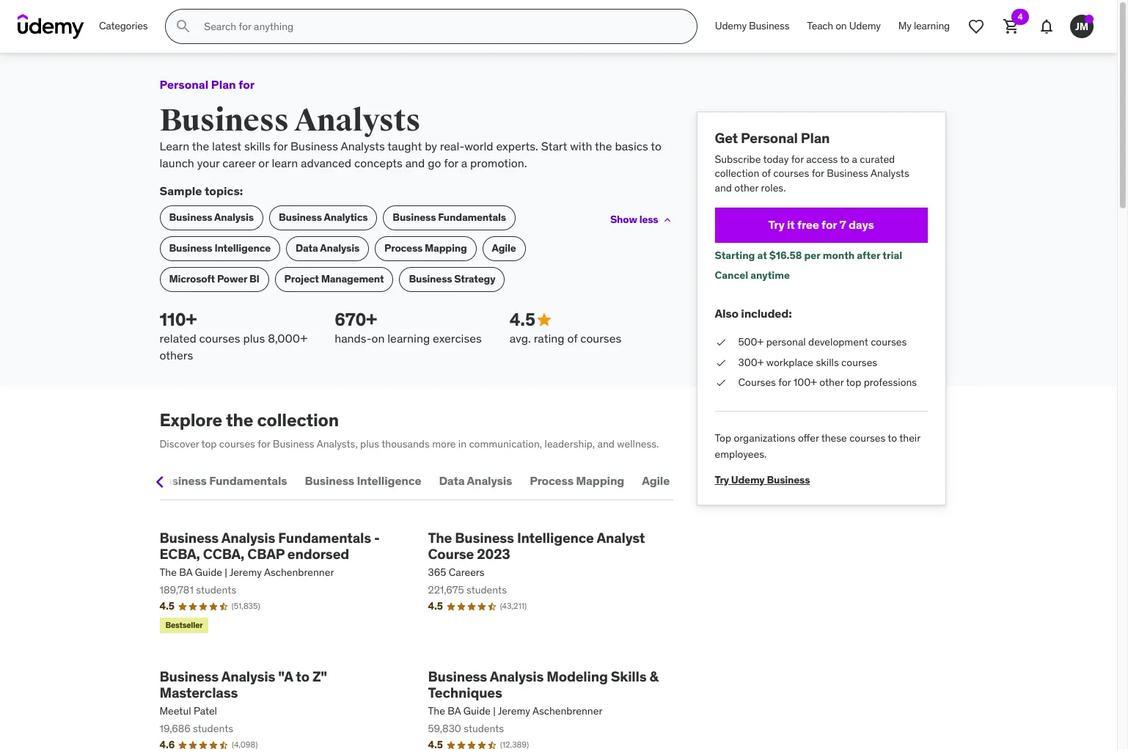 Task type: vqa. For each thing, say whether or not it's contained in the screenshot.
endorsed
yes



Task type: describe. For each thing, give the bounding box(es) containing it.
top for 100+
[[847, 376, 862, 389]]

for up business analysts
[[239, 77, 255, 92]]

business down sample
[[169, 211, 212, 224]]

agile link
[[483, 236, 526, 261]]

medium image
[[536, 311, 553, 329]]

data analysis button
[[436, 464, 515, 499]]

cbap
[[248, 546, 285, 563]]

anytime
[[751, 269, 791, 282]]

employees.
[[715, 448, 767, 461]]

4
[[1018, 11, 1024, 22]]

0 vertical spatial learning
[[914, 19, 951, 32]]

365
[[428, 566, 447, 579]]

workplace
[[767, 356, 814, 369]]

59,830
[[428, 722, 462, 735]]

221,675
[[428, 583, 464, 597]]

careers
[[449, 566, 485, 579]]

business down process mapping link
[[409, 272, 452, 286]]

you have alerts image
[[1086, 15, 1094, 23]]

110+ related courses plus 8,000+ others
[[160, 308, 308, 362]]

the business intelligence analyst course 2023 365 careers 221,675 students
[[428, 529, 645, 597]]

taught
[[388, 139, 422, 154]]

professions
[[864, 376, 918, 389]]

to inside top organizations offer these courses to their employees.
[[888, 431, 898, 445]]

tab navigation element
[[142, 464, 673, 500]]

aschenbrenner inside business analysis fundamentals - ecba, ccba, cbap endorsed the ba guide | jeremy aschenbrenner 189,781 students
[[264, 566, 334, 579]]

ba inside business analysis modeling skills & techniques the ba guide | jeremy aschenbrenner 59,830 students
[[448, 705, 461, 718]]

and inside learn the latest skills for business analysts taught by real-world experts. start with the basics to launch your career or learn advanced concepts and go for a promotion.
[[406, 155, 425, 170]]

for down access
[[812, 167, 825, 180]]

thousands
[[382, 437, 430, 451]]

included:
[[742, 306, 792, 321]]

guide inside business analysis modeling skills & techniques the ba guide | jeremy aschenbrenner 59,830 students
[[464, 705, 491, 718]]

business strategy
[[409, 272, 496, 286]]

business analytics link
[[269, 205, 378, 230]]

techniques
[[428, 684, 503, 702]]

intelligence inside the business intelligence analyst course 2023 365 careers 221,675 students
[[517, 529, 594, 546]]

show less
[[611, 213, 659, 226]]

fundamentals inside business analysis fundamentals - ecba, ccba, cbap endorsed the ba guide | jeremy aschenbrenner 189,781 students
[[278, 529, 371, 546]]

teach on udemy
[[808, 19, 881, 32]]

business inside business analysis fundamentals - ecba, ccba, cbap endorsed the ba guide | jeremy aschenbrenner 189,781 students
[[160, 529, 219, 546]]

670+ hands-on learning exercises
[[335, 308, 482, 346]]

business up data analysis link
[[279, 211, 322, 224]]

500+ personal development courses
[[739, 335, 907, 349]]

the for collection
[[226, 409, 253, 432]]

Search for anything text field
[[201, 14, 680, 39]]

real-
[[440, 139, 465, 154]]

go
[[428, 155, 441, 170]]

business analysis fundamentals - ecba, ccba, cbap endorsed the ba guide | jeremy aschenbrenner 189,781 students
[[160, 529, 380, 597]]

business strategy link
[[400, 267, 505, 292]]

to inside business analysis "a to z" masterclass meetul patel 19,686 students
[[296, 668, 310, 685]]

2 horizontal spatial 4.5
[[510, 308, 536, 331]]

to inside learn the latest skills for business analysts taught by real-world experts. start with the basics to launch your career or learn advanced concepts and go for a promotion.
[[651, 139, 662, 154]]

analysts inside learn the latest skills for business analysts taught by real-world experts. start with the basics to launch your career or learn advanced concepts and go for a promotion.
[[341, 139, 385, 154]]

data for data analysis link
[[296, 242, 318, 255]]

courses for 100+ other top professions
[[739, 376, 918, 389]]

categories
[[99, 19, 148, 32]]

$16.58
[[770, 249, 803, 262]]

starting
[[715, 249, 756, 262]]

business analysis link
[[160, 205, 263, 230]]

for left 100+
[[779, 376, 792, 389]]

teach
[[808, 19, 834, 32]]

sample topics:
[[160, 184, 243, 198]]

teach on udemy link
[[799, 9, 890, 44]]

others
[[160, 348, 193, 362]]

"a
[[278, 668, 293, 685]]

discover
[[160, 437, 199, 451]]

microsoft
[[169, 272, 215, 286]]

business inside "button"
[[157, 473, 207, 488]]

collection inside explore the collection discover top courses for business analysts, plus thousands more in communication, leadership, and wellness.
[[257, 409, 339, 432]]

-
[[374, 529, 380, 546]]

wishlist image
[[968, 18, 986, 35]]

business analysts
[[160, 102, 421, 140]]

meetul
[[160, 705, 191, 718]]

1 horizontal spatial other
[[820, 376, 844, 389]]

data for data analysis button
[[439, 473, 465, 488]]

data analysis for data analysis link
[[296, 242, 360, 255]]

2 horizontal spatial the
[[595, 139, 613, 154]]

get
[[715, 129, 738, 147]]

try udemy business link
[[715, 462, 811, 487]]

189,781
[[160, 583, 194, 597]]

business down top organizations offer these courses to their employees.
[[767, 473, 811, 487]]

jeremy inside business analysis modeling skills & techniques the ba guide | jeremy aschenbrenner 59,830 students
[[498, 705, 531, 718]]

fundamentals for business fundamentals "button"
[[209, 473, 287, 488]]

analyst
[[597, 529, 645, 546]]

8,000+
[[268, 331, 308, 346]]

process mapping button
[[527, 464, 628, 499]]

a inside learn the latest skills for business analysts taught by real-world experts. start with the basics to launch your career or learn advanced concepts and go for a promotion.
[[462, 155, 468, 170]]

project management
[[284, 272, 384, 286]]

business intelligence for business intelligence link
[[169, 242, 271, 255]]

masterclass
[[160, 684, 238, 702]]

300+ workplace skills courses
[[739, 356, 878, 369]]

12389 reviews element
[[500, 740, 529, 749]]

a inside get personal plan subscribe today for access to a curated collection of courses for business analysts and other roles.
[[853, 153, 858, 166]]

basics
[[615, 139, 649, 154]]

process mapping link
[[375, 236, 477, 261]]

on inside 'link'
[[836, 19, 847, 32]]

or
[[259, 155, 269, 170]]

4.5 for the business intelligence analyst course 2023
[[428, 600, 443, 613]]

business fundamentals for business fundamentals "button"
[[157, 473, 287, 488]]

today
[[764, 153, 789, 166]]

udemy inside try udemy business link
[[732, 473, 765, 487]]

topics:
[[205, 184, 243, 198]]

business fundamentals button
[[154, 464, 290, 499]]

microsoft power bi link
[[160, 267, 269, 292]]

plus inside 110+ related courses plus 8,000+ others
[[243, 331, 265, 346]]

advanced
[[301, 155, 352, 170]]

collection inside get personal plan subscribe today for access to a curated collection of courses for business analysts and other roles.
[[715, 167, 760, 180]]

learning inside 670+ hands-on learning exercises
[[388, 331, 430, 346]]

jm
[[1076, 20, 1089, 33]]

ba inside business analysis fundamentals - ecba, ccba, cbap endorsed the ba guide | jeremy aschenbrenner 189,781 students
[[179, 566, 193, 579]]

1 horizontal spatial skills
[[816, 356, 839, 369]]

try it free for 7 days
[[769, 217, 875, 232]]

other inside get personal plan subscribe today for access to a curated collection of courses for business analysts and other roles.
[[735, 181, 759, 194]]

hands-
[[335, 331, 372, 346]]

start
[[542, 139, 568, 154]]

learn
[[272, 155, 298, 170]]

sample
[[160, 184, 202, 198]]

courses
[[739, 376, 777, 389]]

top
[[715, 431, 732, 445]]

endorsed
[[288, 546, 349, 563]]

0 horizontal spatial personal
[[160, 77, 209, 92]]

agile for agile button
[[642, 473, 670, 488]]

business inside the business intelligence analyst course 2023 365 careers 221,675 students
[[455, 529, 514, 546]]

starting at $16.58 per month after trial cancel anytime
[[715, 249, 903, 282]]

business inside button
[[305, 473, 355, 488]]

my learning link
[[890, 9, 959, 44]]

analysis inside 'link'
[[214, 211, 254, 224]]

business inside business analysis "a to z" masterclass meetul patel 19,686 students
[[160, 668, 219, 685]]

for up learn
[[273, 139, 288, 154]]

explore the collection discover top courses for business analysts, plus thousands more in communication, leadership, and wellness.
[[160, 409, 659, 451]]

courses down development
[[842, 356, 878, 369]]

51835 reviews element
[[232, 601, 260, 612]]

categories button
[[90, 9, 157, 44]]

udemy business link
[[707, 9, 799, 44]]

7
[[840, 217, 847, 232]]

300+
[[739, 356, 764, 369]]

for down real-
[[444, 155, 459, 170]]

project management link
[[275, 267, 394, 292]]

try for try it free for 7 days
[[769, 217, 785, 232]]

courses inside get personal plan subscribe today for access to a curated collection of courses for business analysts and other roles.
[[774, 167, 810, 180]]

mapping for process mapping link
[[425, 242, 467, 255]]

analysts inside get personal plan subscribe today for access to a curated collection of courses for business analysts and other roles.
[[871, 167, 910, 180]]

also included:
[[715, 306, 792, 321]]

business down personal plan for
[[160, 102, 289, 140]]

the inside business analysis fundamentals - ecba, ccba, cbap endorsed the ba guide | jeremy aschenbrenner 189,781 students
[[160, 566, 177, 579]]

0 horizontal spatial plan
[[211, 77, 236, 92]]

with
[[570, 139, 593, 154]]

personal plan for
[[160, 77, 255, 92]]

promotion.
[[471, 155, 527, 170]]

get personal plan subscribe today for access to a curated collection of courses for business analysts and other roles.
[[715, 129, 910, 194]]

for inside explore the collection discover top courses for business analysts, plus thousands more in communication, leadership, and wellness.
[[258, 437, 270, 451]]

| inside business analysis fundamentals - ecba, ccba, cbap endorsed the ba guide | jeremy aschenbrenner 189,781 students
[[225, 566, 228, 579]]

their
[[900, 431, 921, 445]]



Task type: locate. For each thing, give the bounding box(es) containing it.
data up project
[[296, 242, 318, 255]]

plus left 8,000+
[[243, 331, 265, 346]]

0 horizontal spatial |
[[225, 566, 228, 579]]

business inside explore the collection discover top courses for business analysts, plus thousands more in communication, leadership, and wellness.
[[273, 437, 315, 451]]

plan
[[211, 77, 236, 92], [801, 129, 830, 147]]

business fundamentals down discover
[[157, 473, 287, 488]]

business left teach
[[749, 19, 790, 32]]

1 horizontal spatial aschenbrenner
[[533, 705, 603, 718]]

of up "roles."
[[762, 167, 771, 180]]

process down leadership,
[[530, 473, 574, 488]]

courses inside 110+ related courses plus 8,000+ others
[[199, 331, 240, 346]]

1 vertical spatial ba
[[448, 705, 461, 718]]

top
[[847, 376, 862, 389], [202, 437, 217, 451]]

guide down ccba,
[[195, 566, 222, 579]]

try udemy business
[[715, 473, 811, 487]]

0 horizontal spatial business fundamentals
[[157, 473, 287, 488]]

z"
[[313, 668, 327, 685]]

the up your
[[192, 139, 209, 154]]

0 vertical spatial other
[[735, 181, 759, 194]]

jeremy down "cbap"
[[230, 566, 262, 579]]

4.5 up avg. at left top
[[510, 308, 536, 331]]

aschenbrenner
[[264, 566, 334, 579], [533, 705, 603, 718]]

intelligence down thousands at the bottom
[[357, 473, 422, 488]]

project
[[284, 272, 319, 286]]

the up 365
[[428, 529, 452, 546]]

access
[[807, 153, 838, 166]]

1 horizontal spatial business fundamentals
[[393, 211, 506, 224]]

1 horizontal spatial personal
[[741, 129, 798, 147]]

wellness.
[[618, 437, 659, 451]]

0 vertical spatial plus
[[243, 331, 265, 346]]

xsmall image
[[662, 214, 673, 226]]

of
[[762, 167, 771, 180], [568, 331, 578, 346]]

0 horizontal spatial process
[[385, 242, 423, 255]]

intelligence
[[215, 242, 271, 255], [357, 473, 422, 488], [517, 529, 594, 546]]

1 vertical spatial plus
[[360, 437, 380, 451]]

previous image
[[148, 470, 171, 494]]

1 horizontal spatial plus
[[360, 437, 380, 451]]

0 horizontal spatial the
[[192, 139, 209, 154]]

0 vertical spatial process mapping
[[385, 242, 467, 255]]

udemy inside udemy business link
[[716, 19, 747, 32]]

1 vertical spatial top
[[202, 437, 217, 451]]

0 vertical spatial of
[[762, 167, 771, 180]]

xsmall image for courses
[[715, 376, 727, 390]]

0 horizontal spatial intelligence
[[215, 242, 271, 255]]

aschenbrenner inside business analysis modeling skills & techniques the ba guide | jeremy aschenbrenner 59,830 students
[[533, 705, 603, 718]]

plus
[[243, 331, 265, 346], [360, 437, 380, 451]]

business intelligence up microsoft power bi
[[169, 242, 271, 255]]

personal down submit search image
[[160, 77, 209, 92]]

analysis down communication,
[[467, 473, 512, 488]]

business intelligence down analysts,
[[305, 473, 422, 488]]

the
[[428, 529, 452, 546], [160, 566, 177, 579], [428, 705, 445, 718]]

1 horizontal spatial process mapping
[[530, 473, 625, 488]]

process down the business fundamentals 'link'
[[385, 242, 423, 255]]

0 vertical spatial ba
[[179, 566, 193, 579]]

collection up analysts,
[[257, 409, 339, 432]]

agile
[[492, 242, 516, 255], [642, 473, 670, 488]]

analysis left modeling
[[490, 668, 544, 685]]

business fundamentals up process mapping link
[[393, 211, 506, 224]]

2 vertical spatial and
[[598, 437, 615, 451]]

business up 59,830
[[428, 668, 487, 685]]

the up 189,781
[[160, 566, 177, 579]]

2 xsmall image from the top
[[715, 356, 727, 370]]

try for try udemy business
[[715, 473, 730, 487]]

0 horizontal spatial data
[[296, 242, 318, 255]]

by
[[425, 139, 437, 154]]

agile button
[[639, 464, 673, 499]]

fundamentals inside "button"
[[209, 473, 287, 488]]

analysis inside business analysis "a to z" masterclass meetul patel 19,686 students
[[221, 668, 275, 685]]

0 vertical spatial intelligence
[[215, 242, 271, 255]]

1 vertical spatial data analysis
[[439, 473, 512, 488]]

fundamentals for the business fundamentals 'link'
[[438, 211, 506, 224]]

to right "a
[[296, 668, 310, 685]]

mapping inside "button"
[[576, 473, 625, 488]]

1 vertical spatial try
[[715, 473, 730, 487]]

1 horizontal spatial guide
[[464, 705, 491, 718]]

courses right rating
[[581, 331, 622, 346]]

0 horizontal spatial guide
[[195, 566, 222, 579]]

0 vertical spatial top
[[847, 376, 862, 389]]

plan up "latest"
[[211, 77, 236, 92]]

1 vertical spatial data
[[439, 473, 465, 488]]

process for process mapping link
[[385, 242, 423, 255]]

process mapping inside "button"
[[530, 473, 625, 488]]

cancel
[[715, 269, 749, 282]]

data analysis inside button
[[439, 473, 512, 488]]

xsmall image left the 300+
[[715, 356, 727, 370]]

ba down ecba,
[[179, 566, 193, 579]]

business inside business analysis modeling skills & techniques the ba guide | jeremy aschenbrenner 59,830 students
[[428, 668, 487, 685]]

1 vertical spatial skills
[[816, 356, 839, 369]]

business intelligence for business intelligence button
[[305, 473, 422, 488]]

0 horizontal spatial skills
[[244, 139, 271, 154]]

and inside get personal plan subscribe today for access to a curated collection of courses for business analysts and other roles.
[[715, 181, 732, 194]]

a left curated
[[853, 153, 858, 166]]

plus inside explore the collection discover top courses for business analysts, plus thousands more in communication, leadership, and wellness.
[[360, 437, 380, 451]]

xsmall image for 500+
[[715, 335, 727, 350]]

0 horizontal spatial agile
[[492, 242, 516, 255]]

3 xsmall image from the top
[[715, 376, 727, 390]]

business intelligence link
[[160, 236, 280, 261]]

43211 reviews element
[[500, 601, 527, 612]]

learning right my
[[914, 19, 951, 32]]

0 vertical spatial try
[[769, 217, 785, 232]]

0 horizontal spatial top
[[202, 437, 217, 451]]

data analysis link
[[286, 236, 369, 261]]

courses down today
[[774, 167, 810, 180]]

agile up strategy
[[492, 242, 516, 255]]

skills
[[611, 668, 647, 685]]

agile down wellness.
[[642, 473, 670, 488]]

shopping cart with 4 items image
[[1003, 18, 1021, 35]]

2 vertical spatial xsmall image
[[715, 376, 727, 390]]

2 horizontal spatial and
[[715, 181, 732, 194]]

business analytics
[[279, 211, 368, 224]]

business up 189,781
[[160, 529, 219, 546]]

students inside the business intelligence analyst course 2023 365 careers 221,675 students
[[467, 583, 507, 597]]

try it free for 7 days link
[[715, 207, 928, 243]]

top right discover
[[202, 437, 217, 451]]

to right basics
[[651, 139, 662, 154]]

business fundamentals for the business fundamentals 'link'
[[393, 211, 506, 224]]

analysis inside button
[[467, 473, 512, 488]]

1 horizontal spatial data
[[439, 473, 465, 488]]

power
[[217, 272, 247, 286]]

latest
[[212, 139, 242, 154]]

1 xsmall image from the top
[[715, 335, 727, 350]]

intelligence inside button
[[357, 473, 422, 488]]

communication,
[[469, 437, 543, 451]]

0 vertical spatial the
[[428, 529, 452, 546]]

business analysis modeling skills & techniques the ba guide | jeremy aschenbrenner 59,830 students
[[428, 668, 659, 735]]

development
[[809, 335, 869, 349]]

xsmall image
[[715, 335, 727, 350], [715, 356, 727, 370], [715, 376, 727, 390]]

1 horizontal spatial 4.5
[[428, 600, 443, 613]]

0 vertical spatial xsmall image
[[715, 335, 727, 350]]

4.5 for business analysis fundamentals - ecba, ccba, cbap endorsed
[[160, 600, 174, 613]]

1 vertical spatial of
[[568, 331, 578, 346]]

business intelligence inside button
[[305, 473, 422, 488]]

data down more
[[439, 473, 465, 488]]

intelligence up power
[[215, 242, 271, 255]]

1 vertical spatial collection
[[257, 409, 339, 432]]

&
[[650, 668, 659, 685]]

skills inside learn the latest skills for business analysts taught by real-world experts. start with the basics to launch your career or learn advanced concepts and go for a promotion.
[[244, 139, 271, 154]]

0 horizontal spatial data analysis
[[296, 242, 360, 255]]

1 vertical spatial fundamentals
[[209, 473, 287, 488]]

skills up courses for 100+ other top professions at right
[[816, 356, 839, 369]]

intelligence for business intelligence button
[[357, 473, 422, 488]]

0 horizontal spatial 4.5
[[160, 600, 174, 613]]

jeremy inside business analysis fundamentals - ecba, ccba, cbap endorsed the ba guide | jeremy aschenbrenner 189,781 students
[[230, 566, 262, 579]]

1 horizontal spatial process
[[530, 473, 574, 488]]

0 horizontal spatial mapping
[[425, 242, 467, 255]]

other right 100+
[[820, 376, 844, 389]]

learn
[[160, 139, 189, 154]]

top for collection
[[202, 437, 217, 451]]

the up 59,830
[[428, 705, 445, 718]]

(43,211)
[[500, 601, 527, 611]]

it
[[788, 217, 795, 232]]

for right today
[[792, 153, 804, 166]]

0 horizontal spatial try
[[715, 473, 730, 487]]

business up process mapping link
[[393, 211, 436, 224]]

intelligence down process mapping "button"
[[517, 529, 594, 546]]

students inside business analysis fundamentals - ecba, ccba, cbap endorsed the ba guide | jeremy aschenbrenner 189,781 students
[[196, 583, 237, 597]]

plus right analysts,
[[360, 437, 380, 451]]

1 vertical spatial other
[[820, 376, 844, 389]]

agile inside button
[[642, 473, 670, 488]]

670+
[[335, 308, 377, 331]]

a
[[853, 153, 858, 166], [462, 155, 468, 170]]

process mapping
[[385, 242, 467, 255], [530, 473, 625, 488]]

0 vertical spatial data
[[296, 242, 318, 255]]

0 horizontal spatial process mapping
[[385, 242, 467, 255]]

1 horizontal spatial jeremy
[[498, 705, 531, 718]]

analysis inside business analysis fundamentals - ecba, ccba, cbap endorsed the ba guide | jeremy aschenbrenner 189,781 students
[[221, 529, 275, 546]]

0 vertical spatial personal
[[160, 77, 209, 92]]

0 vertical spatial |
[[225, 566, 228, 579]]

skills up or
[[244, 139, 271, 154]]

| inside business analysis modeling skills & techniques the ba guide | jeremy aschenbrenner 59,830 students
[[493, 705, 496, 718]]

students up (51,835)
[[196, 583, 237, 597]]

for left 7
[[822, 217, 838, 232]]

4098 reviews element
[[232, 740, 258, 749]]

roles.
[[762, 181, 786, 194]]

agile inside "link"
[[492, 242, 516, 255]]

2 vertical spatial intelligence
[[517, 529, 594, 546]]

for
[[239, 77, 255, 92], [273, 139, 288, 154], [792, 153, 804, 166], [444, 155, 459, 170], [812, 167, 825, 180], [822, 217, 838, 232], [779, 376, 792, 389], [258, 437, 270, 451]]

xsmall image down also
[[715, 335, 727, 350]]

udemy image
[[18, 14, 84, 39]]

collection
[[715, 167, 760, 180], [257, 409, 339, 432]]

analysis up project management
[[320, 242, 360, 255]]

the inside explore the collection discover top courses for business analysts, plus thousands more in communication, leadership, and wellness.
[[226, 409, 253, 432]]

the
[[192, 139, 209, 154], [595, 139, 613, 154], [226, 409, 253, 432]]

free
[[798, 217, 820, 232]]

of inside get personal plan subscribe today for access to a curated collection of courses for business analysts and other roles.
[[762, 167, 771, 180]]

4.5 down 221,675
[[428, 600, 443, 613]]

courses up professions
[[871, 335, 907, 349]]

strategy
[[455, 272, 496, 286]]

1 horizontal spatial the
[[226, 409, 253, 432]]

students
[[196, 583, 237, 597], [467, 583, 507, 597], [193, 722, 233, 735], [464, 722, 504, 735]]

1 vertical spatial and
[[715, 181, 732, 194]]

0 horizontal spatial aschenbrenner
[[264, 566, 334, 579]]

0 vertical spatial business intelligence
[[169, 242, 271, 255]]

notifications image
[[1039, 18, 1056, 35]]

mapping down leadership,
[[576, 473, 625, 488]]

fundamentals
[[438, 211, 506, 224], [209, 473, 287, 488], [278, 529, 371, 546]]

process for process mapping "button"
[[530, 473, 574, 488]]

1 vertical spatial guide
[[464, 705, 491, 718]]

analysis
[[214, 211, 254, 224], [320, 242, 360, 255], [467, 473, 512, 488], [221, 529, 275, 546], [221, 668, 275, 685], [490, 668, 544, 685]]

0 horizontal spatial on
[[372, 331, 385, 346]]

business inside get personal plan subscribe today for access to a curated collection of courses for business analysts and other roles.
[[827, 167, 869, 180]]

1 horizontal spatial agile
[[642, 473, 670, 488]]

business down analysts,
[[305, 473, 355, 488]]

management
[[321, 272, 384, 286]]

to right access
[[841, 153, 850, 166]]

business up advanced
[[291, 139, 338, 154]]

the inside the business intelligence analyst course 2023 365 careers 221,675 students
[[428, 529, 452, 546]]

1 vertical spatial jeremy
[[498, 705, 531, 718]]

to left their
[[888, 431, 898, 445]]

and left wellness.
[[598, 437, 615, 451]]

process mapping down the business fundamentals 'link'
[[385, 242, 467, 255]]

business fundamentals inside "button"
[[157, 473, 287, 488]]

students down careers
[[467, 583, 507, 597]]

0 vertical spatial jeremy
[[230, 566, 262, 579]]

ba up 59,830
[[448, 705, 461, 718]]

plan inside get personal plan subscribe today for access to a curated collection of courses for business analysts and other roles.
[[801, 129, 830, 147]]

process inside "button"
[[530, 473, 574, 488]]

and inside explore the collection discover top courses for business analysts, plus thousands more in communication, leadership, and wellness.
[[598, 437, 615, 451]]

analysis down topics:
[[214, 211, 254, 224]]

guide inside business analysis fundamentals - ecba, ccba, cbap endorsed the ba guide | jeremy aschenbrenner 189,781 students
[[195, 566, 222, 579]]

analysis inside business analysis modeling skills & techniques the ba guide | jeremy aschenbrenner 59,830 students
[[490, 668, 544, 685]]

courses up business fundamentals "button"
[[219, 437, 255, 451]]

0 vertical spatial skills
[[244, 139, 271, 154]]

students up 12389 reviews element
[[464, 722, 504, 735]]

business analysis "a to z" masterclass link
[[160, 668, 405, 702]]

other left "roles."
[[735, 181, 759, 194]]

process mapping down leadership,
[[530, 473, 625, 488]]

and down subscribe
[[715, 181, 732, 194]]

2 horizontal spatial intelligence
[[517, 529, 594, 546]]

to inside get personal plan subscribe today for access to a curated collection of courses for business analysts and other roles.
[[841, 153, 850, 166]]

business left analysts,
[[273, 437, 315, 451]]

submit search image
[[175, 18, 193, 35]]

the right explore
[[226, 409, 253, 432]]

experts.
[[497, 139, 539, 154]]

a down real-
[[462, 155, 468, 170]]

bi
[[249, 272, 260, 286]]

on right teach
[[836, 19, 847, 32]]

agile for agile "link"
[[492, 242, 516, 255]]

personal inside get personal plan subscribe today for access to a curated collection of courses for business analysts and other roles.
[[741, 129, 798, 147]]

0 vertical spatial aschenbrenner
[[264, 566, 334, 579]]

courses right related
[[199, 331, 240, 346]]

1 vertical spatial business intelligence
[[305, 473, 422, 488]]

1 horizontal spatial of
[[762, 167, 771, 180]]

modeling
[[547, 668, 608, 685]]

explore
[[160, 409, 222, 432]]

top organizations offer these courses to their employees.
[[715, 431, 921, 461]]

mapping down the business fundamentals 'link'
[[425, 242, 467, 255]]

students inside business analysis modeling skills & techniques the ba guide | jeremy aschenbrenner 59,830 students
[[464, 722, 504, 735]]

1 horizontal spatial collection
[[715, 167, 760, 180]]

1 vertical spatial plan
[[801, 129, 830, 147]]

show less button
[[611, 205, 673, 235]]

1 vertical spatial mapping
[[576, 473, 625, 488]]

students inside business analysis "a to z" masterclass meetul patel 19,686 students
[[193, 722, 233, 735]]

data analysis for data analysis button
[[439, 473, 512, 488]]

and left go
[[406, 155, 425, 170]]

1 horizontal spatial learning
[[914, 19, 951, 32]]

data analysis down in on the bottom left of the page
[[439, 473, 512, 488]]

| down techniques
[[493, 705, 496, 718]]

1 vertical spatial on
[[372, 331, 385, 346]]

0 horizontal spatial collection
[[257, 409, 339, 432]]

| down ccba,
[[225, 566, 228, 579]]

0 vertical spatial guide
[[195, 566, 222, 579]]

0 horizontal spatial jeremy
[[230, 566, 262, 579]]

udemy business
[[716, 19, 790, 32]]

intelligence for business intelligence link
[[215, 242, 271, 255]]

fundamentals inside 'link'
[[438, 211, 506, 224]]

0 vertical spatial process
[[385, 242, 423, 255]]

1 vertical spatial process
[[530, 473, 574, 488]]

(51,835)
[[232, 601, 260, 611]]

mapping
[[425, 242, 467, 255], [576, 473, 625, 488]]

personal up today
[[741, 129, 798, 147]]

process mapping for process mapping "button"
[[530, 473, 625, 488]]

1 horizontal spatial mapping
[[576, 473, 625, 488]]

business down discover
[[157, 473, 207, 488]]

xsmall image left courses
[[715, 376, 727, 390]]

business analysis "a to z" masterclass meetul patel 19,686 students
[[160, 668, 327, 735]]

0 horizontal spatial a
[[462, 155, 468, 170]]

aschenbrenner down business analysis modeling skills & techniques link on the bottom of page
[[533, 705, 603, 718]]

the business intelligence analyst course 2023 link
[[428, 529, 673, 563]]

udemy inside teach on udemy 'link'
[[850, 19, 881, 32]]

world
[[465, 139, 494, 154]]

0 vertical spatial data analysis
[[296, 242, 360, 255]]

0 vertical spatial agile
[[492, 242, 516, 255]]

collection down subscribe
[[715, 167, 760, 180]]

analytics
[[324, 211, 368, 224]]

top inside explore the collection discover top courses for business analysts, plus thousands more in communication, leadership, and wellness.
[[202, 437, 217, 451]]

the right with
[[595, 139, 613, 154]]

1 horizontal spatial business intelligence
[[305, 473, 422, 488]]

0 horizontal spatial of
[[568, 331, 578, 346]]

on inside 670+ hands-on learning exercises
[[372, 331, 385, 346]]

110+
[[160, 308, 197, 331]]

data inside button
[[439, 473, 465, 488]]

courses right these
[[850, 431, 886, 445]]

1 horizontal spatial a
[[853, 153, 858, 166]]

students down patel
[[193, 722, 233, 735]]

learning left exercises on the left
[[388, 331, 430, 346]]

these
[[822, 431, 848, 445]]

the inside business analysis modeling skills & techniques the ba guide | jeremy aschenbrenner 59,830 students
[[428, 705, 445, 718]]

of right rating
[[568, 331, 578, 346]]

business inside learn the latest skills for business analysts taught by real-world experts. start with the basics to launch your career or learn advanced concepts and go for a promotion.
[[291, 139, 338, 154]]

to
[[651, 139, 662, 154], [841, 153, 850, 166], [888, 431, 898, 445], [296, 668, 310, 685]]

0 vertical spatial plan
[[211, 77, 236, 92]]

process mapping for process mapping link
[[385, 242, 467, 255]]

0 horizontal spatial business intelligence
[[169, 242, 271, 255]]

business up microsoft
[[169, 242, 212, 255]]

1 vertical spatial intelligence
[[357, 473, 422, 488]]

mapping for process mapping "button"
[[576, 473, 625, 488]]

plan up access
[[801, 129, 830, 147]]

for up business fundamentals "button"
[[258, 437, 270, 451]]

500+
[[739, 335, 764, 349]]

guide
[[195, 566, 222, 579], [464, 705, 491, 718]]

0 vertical spatial fundamentals
[[438, 211, 506, 224]]

1 horizontal spatial |
[[493, 705, 496, 718]]

0 horizontal spatial and
[[406, 155, 425, 170]]

courses inside top organizations offer these courses to their employees.
[[850, 431, 886, 445]]

0 vertical spatial business fundamentals
[[393, 211, 506, 224]]

courses inside explore the collection discover top courses for business analysts, plus thousands more in communication, leadership, and wellness.
[[219, 437, 255, 451]]

1 vertical spatial learning
[[388, 331, 430, 346]]

business fundamentals inside 'link'
[[393, 211, 506, 224]]

2 vertical spatial fundamentals
[[278, 529, 371, 546]]

avg. rating of courses
[[510, 331, 622, 346]]

1 horizontal spatial try
[[769, 217, 785, 232]]

the for latest
[[192, 139, 209, 154]]

personal
[[767, 335, 806, 349]]

data analysis down business analytics link
[[296, 242, 360, 255]]

analysis down business fundamentals "button"
[[221, 529, 275, 546]]

try down employees.
[[715, 473, 730, 487]]

xsmall image for 300+
[[715, 356, 727, 370]]

subscribe
[[715, 153, 761, 166]]

0 horizontal spatial learning
[[388, 331, 430, 346]]

personal
[[160, 77, 209, 92], [741, 129, 798, 147]]



